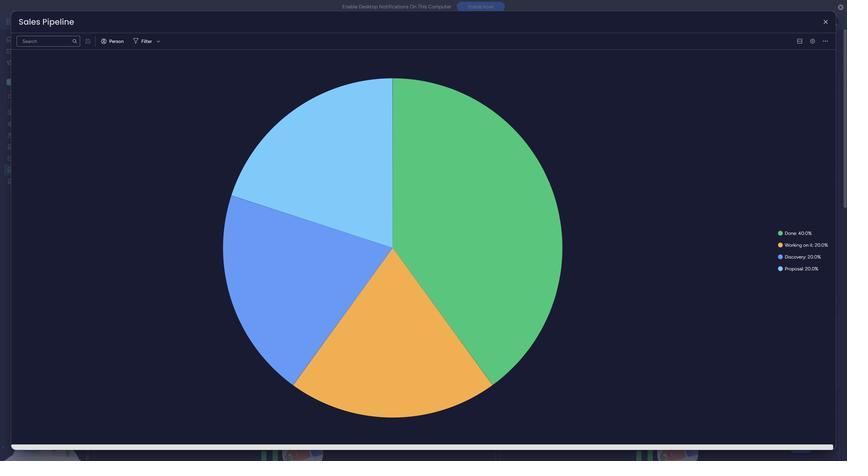 Task type: describe. For each thing, give the bounding box(es) containing it.
c button
[[5, 76, 67, 88]]

it
[[810, 243, 813, 248]]

mass email tracking image
[[6, 59, 13, 66]]

v2 split view image
[[798, 39, 802, 44]]

arrow down image
[[154, 37, 162, 45]]

c
[[8, 79, 12, 85]]

: for proposal
[[803, 266, 804, 272]]

0 vertical spatial 20.0%
[[815, 243, 828, 248]]

workspace image
[[6, 78, 13, 86]]

public dashboard image
[[7, 166, 14, 173]]

sales for sales dashboard
[[102, 33, 130, 48]]

help button
[[790, 442, 813, 453]]

home button
[[4, 34, 73, 45]]

on
[[410, 4, 417, 10]]

enable for enable desktop notifications on this computer
[[342, 4, 358, 10]]

$0
[[452, 100, 481, 130]]

done
[[785, 231, 796, 236]]

won
[[409, 76, 423, 84]]

filter button
[[130, 36, 162, 47]]

help
[[796, 444, 808, 451]]

filter dashboard by text search field inside sales dashboard banner
[[202, 54, 265, 65]]

enable now!
[[468, 4, 494, 10]]

done : 40.0%
[[785, 231, 812, 236]]

on
[[803, 243, 809, 248]]

Sales Pipeline field
[[17, 16, 76, 27]]

average
[[354, 76, 380, 84]]

pipeline
[[42, 16, 74, 27]]

proposal : 20.0%
[[785, 266, 819, 272]]

christina overa image
[[828, 16, 839, 27]]

monday
[[30, 18, 53, 25]]

dashboard
[[133, 33, 192, 48]]

sales pipeline
[[19, 16, 74, 27]]

v2 settings line image
[[810, 39, 815, 44]]

work
[[23, 48, 33, 54]]

share button
[[792, 35, 820, 46]]

filter
[[141, 38, 152, 44]]

deals
[[424, 76, 441, 84]]

sales dashboard banner
[[90, 30, 844, 68]]

sales dashboard
[[102, 33, 192, 48]]

discovery : 20.0%
[[785, 254, 821, 260]]

: for discovery
[[806, 254, 807, 260]]

: right the on
[[813, 243, 814, 248]]



Task type: vqa. For each thing, say whether or not it's contained in the screenshot.
40.0%
yes



Task type: locate. For each thing, give the bounding box(es) containing it.
my
[[15, 48, 21, 54]]

v2 funnel image
[[448, 78, 453, 83]]

sales
[[19, 16, 40, 27], [102, 33, 130, 48]]

$192,000
[[164, 100, 269, 130]]

person button
[[98, 36, 128, 47]]

1 vertical spatial sales
[[102, 33, 130, 48]]

20.0% down it
[[808, 254, 821, 260]]

20.0% down discovery : 20.0% in the bottom of the page
[[805, 266, 819, 272]]

2 vertical spatial 20.0%
[[805, 266, 819, 272]]

public board image
[[7, 178, 14, 184]]

dapulse x slim image
[[824, 19, 828, 25]]

Filter dashboard by text search field
[[17, 36, 80, 47], [202, 54, 265, 65]]

enable left now!
[[468, 4, 482, 10]]

None search field
[[17, 36, 80, 47]]

monday sales crm
[[30, 18, 81, 25]]

search image
[[72, 39, 77, 44]]

0 vertical spatial sales
[[19, 16, 40, 27]]

discovery
[[785, 254, 806, 260]]

option
[[0, 106, 86, 107]]

1 horizontal spatial filter dashboard by text search field
[[202, 54, 265, 65]]

: down discovery : 20.0% in the bottom of the page
[[803, 266, 804, 272]]

sales up 'home' at the top of the page
[[19, 16, 40, 27]]

average value of won deals
[[354, 76, 441, 84]]

:
[[796, 231, 797, 236], [813, 243, 814, 248], [806, 254, 807, 260], [803, 266, 804, 272]]

20.0% for discovery : 20.0%
[[808, 254, 821, 260]]

20.0%
[[815, 243, 828, 248], [808, 254, 821, 260], [805, 266, 819, 272]]

sales left filter popup button
[[102, 33, 130, 48]]

now!
[[483, 4, 494, 10]]

of
[[401, 76, 407, 84]]

my work
[[15, 48, 33, 54]]

working
[[785, 243, 802, 248]]

lottie animation image
[[0, 393, 86, 461]]

0 horizontal spatial enable
[[342, 4, 358, 10]]

0 horizontal spatial filter dashboard by text search field
[[17, 36, 80, 47]]

enable for enable now!
[[468, 4, 482, 10]]

0 vertical spatial filter dashboard by text search field
[[17, 36, 80, 47]]

enable now! button
[[457, 2, 505, 12]]

sales
[[55, 18, 68, 25]]

value
[[382, 76, 400, 84]]

more dots image
[[823, 39, 828, 44]]

40.0%
[[799, 231, 812, 236]]

: for done
[[796, 231, 797, 236]]

my work button
[[4, 45, 73, 56]]

: left 40.0%
[[796, 231, 797, 236]]

dapulse close image
[[838, 4, 844, 11]]

person
[[109, 38, 124, 44]]

enable desktop notifications on this computer
[[342, 4, 451, 10]]

Sales Dashboard field
[[100, 33, 194, 48]]

share
[[804, 37, 817, 43]]

1 vertical spatial filter dashboard by text search field
[[202, 54, 265, 65]]

this
[[418, 4, 427, 10]]

working on it : 20.0%
[[785, 243, 828, 248]]

20.0% right it
[[815, 243, 828, 248]]

computer
[[428, 4, 451, 10]]

sales for sales pipeline
[[19, 16, 40, 27]]

enable inside enable now! button
[[468, 4, 482, 10]]

sales inside sales dashboard banner
[[102, 33, 130, 48]]

enable left the desktop
[[342, 4, 358, 10]]

lottie animation element
[[0, 393, 86, 461]]

0 horizontal spatial sales
[[19, 16, 40, 27]]

: down the on
[[806, 254, 807, 260]]

desktop
[[359, 4, 378, 10]]

1 horizontal spatial enable
[[468, 4, 482, 10]]

enable
[[342, 4, 358, 10], [468, 4, 482, 10]]

select product image
[[6, 18, 13, 25]]

20.0% for proposal : 20.0%
[[805, 266, 819, 272]]

1 vertical spatial 20.0%
[[808, 254, 821, 260]]

notifications
[[379, 4, 409, 10]]

crm
[[69, 18, 81, 25]]

proposal
[[785, 266, 803, 272]]

1 horizontal spatial sales
[[102, 33, 130, 48]]

home
[[16, 36, 28, 42]]

list box
[[0, 105, 86, 278]]



